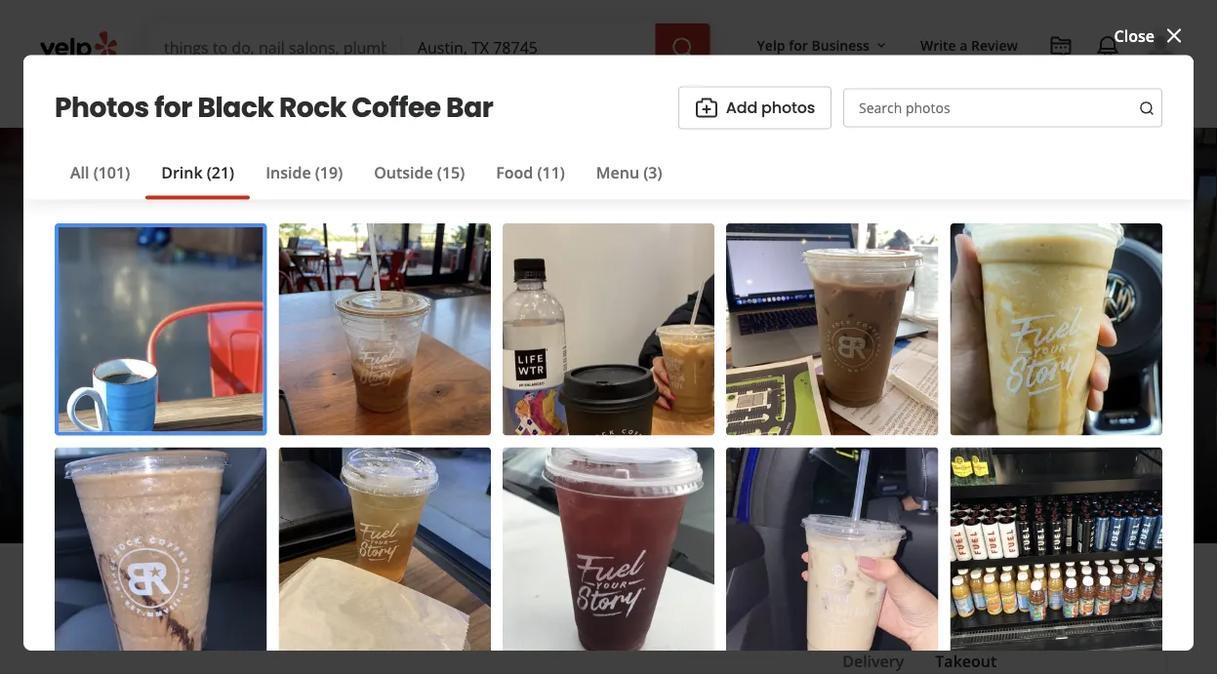 Task type: vqa. For each thing, say whether or not it's contained in the screenshot.
the Outside (15)
yes



Task type: describe. For each thing, give the bounding box(es) containing it.
pm
[[219, 481, 243, 502]]

yelp
[[757, 36, 785, 54]]

2 vertical spatial coffee
[[213, 449, 263, 470]]

0 vertical spatial coffee
[[352, 89, 441, 127]]

see hours link
[[255, 481, 328, 505]]

food (11)
[[496, 162, 565, 183]]

business categories element
[[148, 70, 1178, 127]]

add for add photo
[[277, 593, 308, 615]]

order
[[827, 599, 882, 627]]

home services
[[299, 86, 393, 105]]

previous image
[[27, 320, 51, 343]]

outside (15)
[[374, 162, 465, 183]]

yelp for business
[[757, 36, 870, 54]]

close button
[[1114, 23, 1186, 48]]

101
[[1045, 471, 1065, 492]]

tab list containing all (101)
[[55, 161, 678, 200]]

1 vertical spatial coffee
[[330, 333, 484, 399]]

all (101)
[[70, 162, 130, 183]]

1 & from the left
[[267, 449, 279, 470]]

open
[[62, 481, 103, 502]]

share button
[[382, 583, 491, 626]]

photo
[[312, 593, 358, 615]]

review
[[155, 593, 206, 615]]

24 camera v2 image
[[246, 593, 269, 616]]

smoothies
[[415, 449, 497, 470]]

business
[[812, 36, 870, 54]]

inside (19)
[[266, 162, 343, 183]]

projects image
[[1049, 35, 1073, 59]]

photo of black rock coffee bar - austin, tx, us. no particular reason for this shot, i just liked it. image
[[247, 128, 663, 544]]

write for write a review
[[920, 36, 956, 54]]

save
[[547, 593, 585, 615]]

coffee & tea , juice bars & smoothies
[[213, 449, 497, 470]]

services for home services
[[341, 86, 393, 105]]

add for add photos
[[726, 97, 758, 119]]

2 & from the left
[[399, 449, 411, 470]]

write a review
[[97, 593, 206, 615]]

0 vertical spatial black
[[198, 89, 274, 127]]

auto services link
[[436, 70, 580, 127]]

claimed
[[82, 449, 143, 470]]

services for auto services
[[485, 86, 537, 105]]

a for review
[[141, 593, 152, 615]]

juice
[[319, 449, 356, 470]]

see all 101 photos link
[[958, 458, 1155, 505]]

reviews)
[[299, 406, 362, 427]]

(92 reviews) link
[[272, 406, 362, 427]]

photos for black rock coffee bar
[[55, 89, 493, 127]]

share
[[430, 593, 475, 615]]

delivery
[[843, 651, 904, 672]]

hours
[[287, 484, 320, 500]]

yelp for business button
[[749, 27, 897, 62]]

menu
[[596, 162, 640, 183]]

24 star v2 image
[[66, 593, 89, 616]]

,
[[311, 449, 315, 470]]

-
[[175, 481, 180, 502]]

drink (21)
[[161, 162, 234, 183]]

home services link
[[283, 70, 436, 127]]

user actions element
[[741, 24, 1206, 144]]

24 close v2 image
[[1163, 24, 1186, 48]]

close
[[1114, 25, 1155, 46]]

(15)
[[437, 162, 465, 183]]

0 horizontal spatial black
[[62, 333, 194, 399]]

see all 101 photos
[[991, 471, 1123, 492]]

auto services
[[452, 86, 537, 105]]

4.1
[[246, 406, 268, 427]]

review
[[971, 36, 1018, 54]]

Search photos text field
[[843, 89, 1163, 128]]

search image
[[671, 36, 695, 60]]

food inside tab list
[[496, 162, 533, 183]]



Task type: locate. For each thing, give the bounding box(es) containing it.
auto
[[452, 86, 482, 105]]

for for business
[[789, 36, 808, 54]]

home
[[299, 86, 338, 105]]

1 horizontal spatial add
[[726, 97, 758, 119]]

drink
[[161, 162, 203, 183]]

services inside auto services 'link'
[[485, 86, 537, 105]]

7:00
[[184, 481, 215, 502]]

4.1 (92 reviews)
[[246, 406, 362, 427]]

black up 4.1 star rating image
[[62, 333, 194, 399]]

(21)
[[207, 162, 234, 183]]

rock up "inside (19)" at the top left
[[279, 89, 346, 127]]

& right bars
[[399, 449, 411, 470]]

0 horizontal spatial photos
[[761, 97, 815, 119]]

1 horizontal spatial a
[[960, 36, 968, 54]]

1 vertical spatial a
[[141, 593, 152, 615]]

&
[[267, 449, 279, 470], [399, 449, 411, 470]]

outside
[[374, 162, 433, 183]]

services
[[341, 86, 393, 105], [485, 86, 537, 105]]

am
[[146, 481, 171, 502]]

write a review link
[[913, 27, 1026, 62]]

bars
[[360, 449, 395, 470]]

search image
[[1139, 100, 1155, 116]]

1 vertical spatial black
[[62, 333, 194, 399]]

coffee up "outside"
[[352, 89, 441, 127]]

photos down yelp
[[761, 97, 815, 119]]

all
[[70, 162, 89, 183]]

black up (21)
[[198, 89, 274, 127]]

5:00
[[111, 481, 142, 502]]

24 chevron down v2 image for home services
[[397, 84, 420, 108]]

(92
[[272, 406, 295, 427]]

a left 'review'
[[141, 593, 152, 615]]

(19)
[[315, 162, 343, 183]]

order food
[[827, 599, 933, 627]]

for
[[789, 36, 808, 54], [154, 89, 192, 127]]

0 vertical spatial write
[[920, 36, 956, 54]]

coffee up "pm"
[[213, 449, 263, 470]]

1 horizontal spatial &
[[399, 449, 411, 470]]

24 share v2 image
[[399, 593, 422, 616]]

2 24 chevron down v2 image from the left
[[397, 84, 420, 108]]

0 horizontal spatial &
[[267, 449, 279, 470]]

0 vertical spatial photos
[[761, 97, 815, 119]]

0 vertical spatial food
[[496, 162, 533, 183]]

1 vertical spatial bar
[[494, 333, 575, 399]]

tea
[[283, 449, 311, 470]]

1 vertical spatial rock
[[204, 333, 320, 399]]

0 horizontal spatial services
[[341, 86, 393, 105]]

write a review
[[920, 36, 1018, 54]]

16 claim filled v2 image
[[62, 452, 78, 468]]

add photo link
[[229, 583, 374, 626]]

open 5:00 am - 7:00 pm
[[62, 481, 243, 502]]

4.1 star rating image
[[62, 401, 234, 432]]

1 services from the left
[[341, 86, 393, 105]]

0 vertical spatial tab list
[[55, 161, 678, 200]]

tab list
[[55, 161, 678, 200], [827, 650, 1013, 675]]

for for black
[[154, 89, 192, 127]]

0 vertical spatial a
[[960, 36, 968, 54]]

1 horizontal spatial for
[[789, 36, 808, 54]]

1 horizontal spatial photos
[[1069, 471, 1123, 492]]

1 vertical spatial add
[[277, 593, 308, 615]]

add
[[726, 97, 758, 119], [277, 593, 308, 615]]

see hours
[[264, 484, 320, 500]]

0 horizontal spatial see
[[264, 484, 284, 500]]

save button
[[499, 583, 601, 626]]

1 horizontal spatial 24 chevron down v2 image
[[397, 84, 420, 108]]

0 horizontal spatial add
[[277, 593, 308, 615]]

write
[[920, 36, 956, 54], [97, 593, 137, 615]]

coffee
[[352, 89, 441, 127], [330, 333, 484, 399], [213, 449, 263, 470]]

write a review link
[[50, 583, 221, 626]]

24 chevron down v2 image left auto
[[397, 84, 420, 108]]

0 horizontal spatial 24 chevron down v2 image
[[244, 84, 268, 108]]

black rock coffee bar
[[62, 333, 575, 399]]

bar
[[446, 89, 493, 127], [494, 333, 575, 399]]

0 vertical spatial for
[[789, 36, 808, 54]]

None search field
[[148, 23, 714, 70]]

add photos
[[726, 97, 815, 119]]

services right auto
[[485, 86, 537, 105]]

food right "order"
[[886, 599, 933, 627]]

write for write a review
[[97, 593, 137, 615]]

24 add photo v2 image
[[695, 96, 718, 120]]

a
[[960, 36, 968, 54], [141, 593, 152, 615]]

1 horizontal spatial services
[[485, 86, 537, 105]]

write inside user actions element
[[920, 36, 956, 54]]

juice bars & smoothies link
[[319, 449, 497, 470]]

coffee & tea link
[[213, 449, 311, 470]]

1 horizontal spatial write
[[920, 36, 956, 54]]

services right home
[[341, 86, 393, 105]]

see for see all 101 photos
[[991, 471, 1019, 492]]

24 chevron down v2 image
[[244, 84, 268, 108], [397, 84, 420, 108]]

add right 24 add photo v2
[[726, 97, 758, 119]]

see left all
[[991, 471, 1019, 492]]

for up drink
[[154, 89, 192, 127]]

24 save outline v2 image
[[516, 593, 539, 616]]

see for see hours
[[264, 484, 284, 500]]

0 horizontal spatial for
[[154, 89, 192, 127]]

for inside 'button'
[[789, 36, 808, 54]]

2 services from the left
[[485, 86, 537, 105]]

1 vertical spatial food
[[886, 599, 933, 627]]

1 horizontal spatial food
[[886, 599, 933, 627]]

0 horizontal spatial tab list
[[55, 161, 678, 200]]

inside
[[266, 162, 311, 183]]

write left review
[[920, 36, 956, 54]]

notifications image
[[1096, 35, 1120, 59]]

coffee up reviews)
[[330, 333, 484, 399]]

24 chevron down v2 image inside home services link
[[397, 84, 420, 108]]

tab list containing delivery
[[827, 650, 1013, 675]]

1 vertical spatial tab list
[[827, 650, 1013, 675]]

photo of black rock coffee bar - austin, tx, us. obligatory focus art. image
[[0, 128, 247, 544]]

food left (11)
[[496, 162, 533, 183]]

see left "hours"
[[264, 484, 284, 500]]

1 24 chevron down v2 image from the left
[[244, 84, 268, 108]]

0 horizontal spatial a
[[141, 593, 152, 615]]

(101)
[[93, 162, 130, 183]]

0 horizontal spatial write
[[97, 593, 137, 615]]

add photos link
[[678, 87, 832, 130]]

photo of black rock coffee bar - austin, tx, us. outside seating image
[[663, 128, 1217, 544]]

see
[[991, 471, 1019, 492], [264, 484, 284, 500]]

a for review
[[960, 36, 968, 54]]

next image
[[1167, 320, 1190, 343]]

restaurants
[[164, 86, 240, 105]]

rock up 4.1
[[204, 333, 320, 399]]

all
[[1023, 471, 1041, 492]]

a left review
[[960, 36, 968, 54]]

1 horizontal spatial see
[[991, 471, 1019, 492]]

add photo
[[277, 593, 358, 615]]

for right yelp
[[789, 36, 808, 54]]

(3)
[[644, 162, 662, 183]]

24 chevron down v2 image for restaurants
[[244, 84, 268, 108]]

0 vertical spatial rock
[[279, 89, 346, 127]]

rock
[[279, 89, 346, 127], [204, 333, 320, 399]]

menu element
[[50, 657, 779, 675]]

menu (3)
[[596, 162, 662, 183]]

16 chevron down v2 image
[[874, 38, 889, 53]]

1 vertical spatial for
[[154, 89, 192, 127]]

black
[[198, 89, 274, 127], [62, 333, 194, 399]]

24 chevron down v2 image right restaurants
[[244, 84, 268, 108]]

photos
[[761, 97, 815, 119], [1069, 471, 1123, 492]]

0 horizontal spatial food
[[496, 162, 533, 183]]

0 vertical spatial bar
[[446, 89, 493, 127]]

0 vertical spatial add
[[726, 97, 758, 119]]

1 horizontal spatial black
[[198, 89, 274, 127]]

services inside home services link
[[341, 86, 393, 105]]

restaurants link
[[148, 70, 283, 127]]

24 chevron down v2 image inside restaurants link
[[244, 84, 268, 108]]

$$
[[169, 449, 187, 470]]

photos
[[55, 89, 149, 127]]

1 vertical spatial write
[[97, 593, 137, 615]]

1 vertical spatial photos
[[1069, 471, 1123, 492]]

write right 24 star v2 icon
[[97, 593, 137, 615]]

1 horizontal spatial tab list
[[827, 650, 1013, 675]]

photos right '101'
[[1069, 471, 1123, 492]]

add right 24 camera v2 icon
[[277, 593, 308, 615]]

takeout
[[935, 651, 997, 672]]

food
[[496, 162, 533, 183], [886, 599, 933, 627]]

& left tea
[[267, 449, 279, 470]]

(11)
[[537, 162, 565, 183]]



